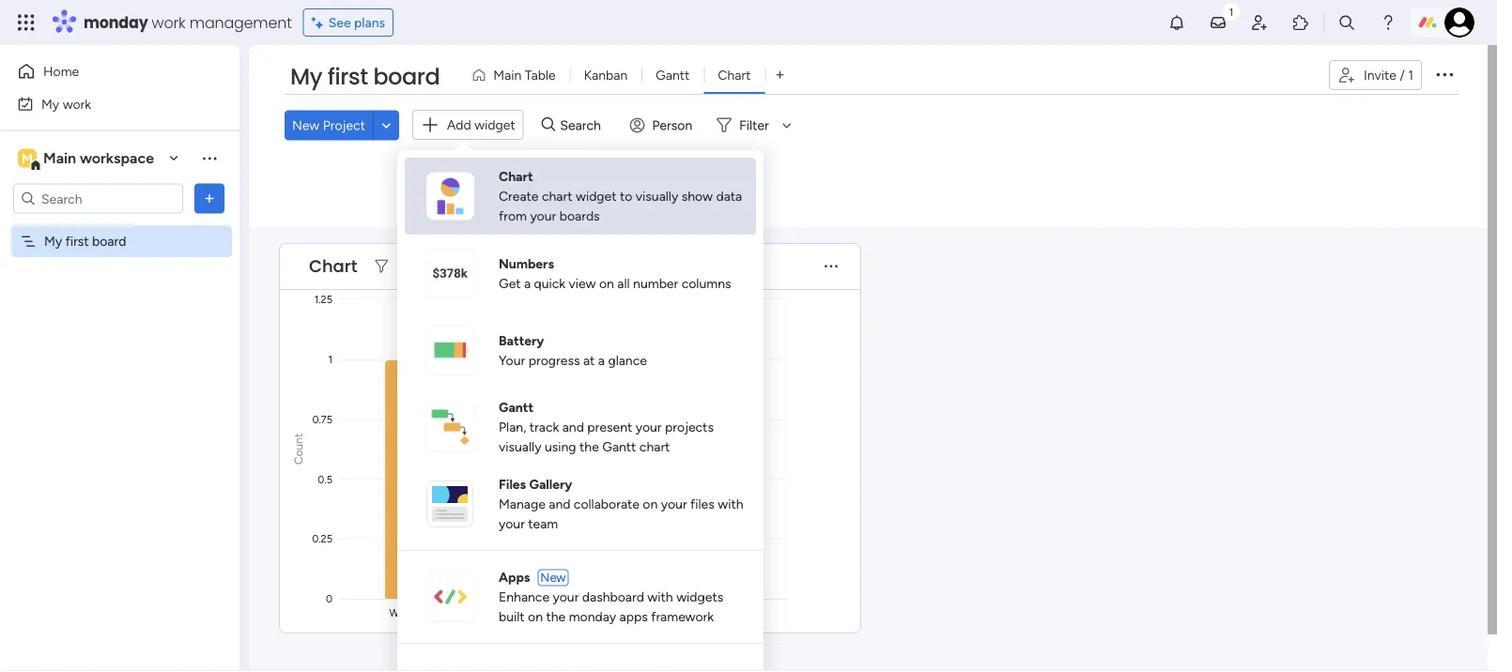 Task type: vqa. For each thing, say whether or not it's contained in the screenshot.
Numbers Get a quick view on all number columns
yes



Task type: locate. For each thing, give the bounding box(es) containing it.
0 vertical spatial visually
[[636, 188, 679, 204]]

0 horizontal spatial my first board
[[44, 233, 126, 249]]

with right "files"
[[718, 497, 744, 513]]

1 vertical spatial monday
[[569, 609, 616, 625]]

1 vertical spatial on
[[643, 497, 658, 513]]

apps
[[620, 609, 648, 625]]

0 horizontal spatial main
[[43, 149, 76, 167]]

numbers
[[499, 256, 554, 272]]

add widget button
[[412, 110, 524, 140]]

0 horizontal spatial visually
[[499, 439, 542, 455]]

first inside my first board list box
[[65, 233, 89, 249]]

filter
[[740, 117, 769, 133]]

1 horizontal spatial main
[[494, 67, 522, 83]]

chart right dapulse drag handle 3 'icon'
[[309, 254, 357, 278]]

0 horizontal spatial with
[[648, 590, 673, 606]]

1 vertical spatial a
[[598, 352, 605, 368]]

see plans button
[[303, 8, 394, 37]]

1 vertical spatial board
[[92, 233, 126, 249]]

your inside gantt plan, track and present your projects visually using the gantt chart
[[636, 420, 662, 436]]

my inside field
[[290, 61, 322, 93]]

my first board inside the my first board field
[[290, 61, 440, 93]]

1 horizontal spatial work
[[152, 12, 186, 33]]

board up the angle down image
[[373, 61, 440, 93]]

monday down dashboard
[[569, 609, 616, 625]]

1 horizontal spatial chart
[[640, 439, 670, 455]]

chart up create
[[499, 169, 533, 185]]

1 horizontal spatial first
[[328, 61, 368, 93]]

1 vertical spatial my first board
[[44, 233, 126, 249]]

1 horizontal spatial chart
[[499, 169, 533, 185]]

main inside workspace selection element
[[43, 149, 76, 167]]

0 vertical spatial main
[[494, 67, 522, 83]]

0 vertical spatial chart
[[718, 67, 751, 83]]

the down enhance
[[546, 609, 566, 625]]

1 horizontal spatial on
[[599, 275, 614, 291]]

chart inside button
[[718, 67, 751, 83]]

1 vertical spatial work
[[63, 96, 91, 112]]

0 vertical spatial on
[[599, 275, 614, 291]]

0 vertical spatial monday
[[84, 12, 148, 33]]

1 horizontal spatial with
[[718, 497, 744, 513]]

to
[[620, 188, 633, 204]]

1 vertical spatial visually
[[499, 439, 542, 455]]

visually right to
[[636, 188, 679, 204]]

and inside gantt plan, track and present your projects visually using the gantt chart
[[563, 420, 584, 436]]

0 vertical spatial and
[[563, 420, 584, 436]]

your inside chart create chart widget to visually show data from your boards
[[530, 208, 556, 224]]

john smith image
[[1445, 8, 1475, 38]]

0 vertical spatial with
[[718, 497, 744, 513]]

0 horizontal spatial a
[[524, 275, 531, 291]]

main inside main table 'button'
[[494, 67, 522, 83]]

0 vertical spatial the
[[580, 439, 599, 455]]

0 vertical spatial new
[[292, 117, 320, 133]]

a right get
[[524, 275, 531, 291]]

chart up boards
[[542, 188, 573, 204]]

0 vertical spatial gantt
[[656, 67, 690, 83]]

inbox image
[[1209, 13, 1228, 32]]

my first board up project
[[290, 61, 440, 93]]

help image
[[1379, 13, 1398, 32]]

framework
[[651, 609, 714, 625]]

create
[[499, 188, 539, 204]]

My first board field
[[286, 61, 445, 93]]

0 vertical spatial widget
[[475, 117, 516, 133]]

search everything image
[[1338, 13, 1357, 32]]

1 vertical spatial widget
[[576, 188, 617, 204]]

1 vertical spatial main
[[43, 149, 76, 167]]

board
[[373, 61, 440, 93], [92, 233, 126, 249]]

gantt up plan,
[[499, 400, 534, 416]]

my work
[[41, 96, 91, 112]]

2 vertical spatial my
[[44, 233, 62, 249]]

1 vertical spatial chart
[[499, 169, 533, 185]]

1 vertical spatial with
[[648, 590, 673, 606]]

on inside files gallery manage and collaborate on your files with your team
[[643, 497, 658, 513]]

work left management
[[152, 12, 186, 33]]

chart
[[718, 67, 751, 83], [499, 169, 533, 185], [309, 254, 357, 278]]

all
[[618, 275, 630, 291]]

on down enhance
[[528, 609, 543, 625]]

chart down projects
[[640, 439, 670, 455]]

1 vertical spatial chart
[[640, 439, 670, 455]]

chart inside chart create chart widget to visually show data from your boards
[[499, 169, 533, 185]]

progress
[[529, 352, 580, 368]]

2 vertical spatial chart
[[309, 254, 357, 278]]

chart main content
[[249, 228, 1488, 672]]

0 horizontal spatial new
[[292, 117, 320, 133]]

v2 search image
[[542, 115, 556, 136]]

0 horizontal spatial on
[[528, 609, 543, 625]]

0 horizontal spatial board
[[92, 233, 126, 249]]

select product image
[[17, 13, 36, 32]]

visually inside gantt plan, track and present your projects visually using the gantt chart
[[499, 439, 542, 455]]

new
[[292, 117, 320, 133], [541, 571, 566, 586]]

table
[[525, 67, 556, 83]]

first down search in workspace field
[[65, 233, 89, 249]]

battery
[[499, 333, 544, 349]]

board inside field
[[373, 61, 440, 93]]

board inside list box
[[92, 233, 126, 249]]

main table
[[494, 67, 556, 83]]

1 vertical spatial my
[[41, 96, 59, 112]]

1 horizontal spatial visually
[[636, 188, 679, 204]]

new left project
[[292, 117, 320, 133]]

work down home
[[63, 96, 91, 112]]

2 horizontal spatial on
[[643, 497, 658, 513]]

my first board list box
[[0, 222, 240, 511]]

your right present
[[636, 420, 662, 436]]

and for collaborate
[[549, 497, 571, 513]]

0 vertical spatial a
[[524, 275, 531, 291]]

work for monday
[[152, 12, 186, 33]]

0 vertical spatial first
[[328, 61, 368, 93]]

a right at
[[598, 352, 605, 368]]

board down search in workspace field
[[92, 233, 126, 249]]

1 vertical spatial gantt
[[499, 400, 534, 416]]

first
[[328, 61, 368, 93], [65, 233, 89, 249]]

gantt inside button
[[656, 67, 690, 83]]

2 horizontal spatial chart
[[718, 67, 751, 83]]

chart left the add view icon
[[718, 67, 751, 83]]

my first board
[[290, 61, 440, 93], [44, 233, 126, 249]]

gantt button
[[642, 60, 704, 90]]

0 vertical spatial chart
[[542, 188, 573, 204]]

gantt for gantt plan, track and present your projects visually using the gantt chart
[[499, 400, 534, 416]]

1 horizontal spatial new
[[541, 571, 566, 586]]

more dots image
[[825, 260, 838, 273]]

0 horizontal spatial chart
[[542, 188, 573, 204]]

0 vertical spatial my first board
[[290, 61, 440, 93]]

on right collaborate
[[643, 497, 658, 513]]

chart create chart widget to visually show data from your boards
[[499, 169, 742, 224]]

chart inside gantt plan, track and present your projects visually using the gantt chart
[[640, 439, 670, 455]]

1 vertical spatial new
[[541, 571, 566, 586]]

with inside 'enhance your dashboard with widgets built on the monday apps framework'
[[648, 590, 673, 606]]

Search in workspace field
[[39, 188, 157, 210]]

1 horizontal spatial monday
[[569, 609, 616, 625]]

gantt up person
[[656, 67, 690, 83]]

and for present
[[563, 420, 584, 436]]

1 horizontal spatial widget
[[576, 188, 617, 204]]

built
[[499, 609, 525, 625]]

with up framework
[[648, 590, 673, 606]]

gallery
[[529, 477, 573, 493]]

number
[[633, 275, 679, 291]]

new project
[[292, 117, 365, 133]]

gantt plan, track and present your projects visually using the gantt chart
[[499, 400, 714, 455]]

new for new project
[[292, 117, 320, 133]]

widget up boards
[[576, 188, 617, 204]]

your right enhance
[[553, 590, 579, 606]]

2 vertical spatial on
[[528, 609, 543, 625]]

with inside files gallery manage and collaborate on your files with your team
[[718, 497, 744, 513]]

my down home
[[41, 96, 59, 112]]

the
[[580, 439, 599, 455], [546, 609, 566, 625]]

/
[[1400, 67, 1405, 83]]

widget
[[475, 117, 516, 133], [576, 188, 617, 204]]

files
[[691, 497, 715, 513]]

1 horizontal spatial my first board
[[290, 61, 440, 93]]

files gallery manage and collaborate on your files with your team
[[499, 477, 744, 532]]

my down search in workspace field
[[44, 233, 62, 249]]

track
[[530, 420, 559, 436]]

on inside the numbers get a quick view on all number columns
[[599, 275, 614, 291]]

new inside button
[[292, 117, 320, 133]]

person
[[652, 117, 693, 133]]

home button
[[11, 56, 202, 86]]

gantt
[[656, 67, 690, 83], [499, 400, 534, 416], [603, 439, 637, 455]]

1
[[1409, 67, 1414, 83]]

1 horizontal spatial board
[[373, 61, 440, 93]]

0 horizontal spatial work
[[63, 96, 91, 112]]

your
[[530, 208, 556, 224], [636, 420, 662, 436], [661, 497, 687, 513], [499, 516, 525, 532], [553, 590, 579, 606]]

your left "files"
[[661, 497, 687, 513]]

battery your progress at a glance
[[499, 333, 647, 368]]

with
[[718, 497, 744, 513], [648, 590, 673, 606]]

gantt down present
[[603, 439, 637, 455]]

widget right add
[[475, 117, 516, 133]]

my first board inside my first board list box
[[44, 233, 126, 249]]

work
[[152, 12, 186, 33], [63, 96, 91, 112]]

1 vertical spatial and
[[549, 497, 571, 513]]

your right from
[[530, 208, 556, 224]]

0 horizontal spatial first
[[65, 233, 89, 249]]

projects
[[665, 420, 714, 436]]

0 horizontal spatial chart
[[309, 254, 357, 278]]

widget inside chart create chart widget to visually show data from your boards
[[576, 188, 617, 204]]

chart
[[542, 188, 573, 204], [640, 439, 670, 455]]

on
[[599, 275, 614, 291], [643, 497, 658, 513], [528, 609, 543, 625]]

0 horizontal spatial monday
[[84, 12, 148, 33]]

1 horizontal spatial a
[[598, 352, 605, 368]]

monday up home button
[[84, 12, 148, 33]]

my inside button
[[41, 96, 59, 112]]

monday
[[84, 12, 148, 33], [569, 609, 616, 625]]

0 vertical spatial board
[[373, 61, 440, 93]]

main
[[494, 67, 522, 83], [43, 149, 76, 167]]

first up project
[[328, 61, 368, 93]]

0 horizontal spatial widget
[[475, 117, 516, 133]]

add view image
[[776, 68, 784, 82]]

main right the workspace image
[[43, 149, 76, 167]]

my first board down search in workspace field
[[44, 233, 126, 249]]

1 horizontal spatial the
[[580, 439, 599, 455]]

my up "new project"
[[290, 61, 322, 93]]

0 horizontal spatial gantt
[[499, 400, 534, 416]]

2 horizontal spatial gantt
[[656, 67, 690, 83]]

and
[[563, 420, 584, 436], [549, 497, 571, 513]]

1 horizontal spatial gantt
[[603, 439, 637, 455]]

option
[[0, 225, 240, 228]]

your down manage
[[499, 516, 525, 532]]

new up enhance
[[541, 571, 566, 586]]

visually
[[636, 188, 679, 204], [499, 439, 542, 455]]

0 vertical spatial work
[[152, 12, 186, 33]]

project
[[323, 117, 365, 133]]

0 vertical spatial my
[[290, 61, 322, 93]]

1 vertical spatial first
[[65, 233, 89, 249]]

visually down plan,
[[499, 439, 542, 455]]

kanban
[[584, 67, 628, 83]]

the down present
[[580, 439, 599, 455]]

and down the 'gallery'
[[549, 497, 571, 513]]

the inside 'enhance your dashboard with widgets built on the monday apps framework'
[[546, 609, 566, 625]]

glance
[[608, 352, 647, 368]]

main left table
[[494, 67, 522, 83]]

a
[[524, 275, 531, 291], [598, 352, 605, 368]]

0 horizontal spatial the
[[546, 609, 566, 625]]

and inside files gallery manage and collaborate on your files with your team
[[549, 497, 571, 513]]

invite / 1 button
[[1330, 60, 1423, 90]]

on left all
[[599, 275, 614, 291]]

my
[[290, 61, 322, 93], [41, 96, 59, 112], [44, 233, 62, 249]]

1 vertical spatial the
[[546, 609, 566, 625]]

work inside my work button
[[63, 96, 91, 112]]

and up using
[[563, 420, 584, 436]]

angle down image
[[382, 118, 391, 132]]



Task type: describe. For each thing, give the bounding box(es) containing it.
main workspace
[[43, 149, 154, 167]]

workspace selection element
[[18, 147, 157, 171]]

columns
[[682, 275, 732, 291]]

from
[[499, 208, 527, 224]]

enhance
[[499, 590, 550, 606]]

monday inside 'enhance your dashboard with widgets built on the monday apps framework'
[[569, 609, 616, 625]]

1 image
[[1223, 1, 1240, 22]]

team
[[528, 516, 558, 532]]

main for main table
[[494, 67, 522, 83]]

new for new
[[541, 571, 566, 586]]

chart button
[[704, 60, 765, 90]]

widgets
[[677, 590, 724, 606]]

my inside list box
[[44, 233, 62, 249]]

my work button
[[11, 89, 202, 119]]

data
[[716, 188, 742, 204]]

files
[[499, 477, 526, 493]]

visually inside chart create chart widget to visually show data from your boards
[[636, 188, 679, 204]]

invite members image
[[1251, 13, 1269, 32]]

on inside 'enhance your dashboard with widgets built on the monday apps framework'
[[528, 609, 543, 625]]

filter button
[[710, 110, 798, 140]]

workspace options image
[[200, 149, 219, 167]]

new project button
[[285, 110, 373, 140]]

your
[[499, 352, 526, 368]]

notifications image
[[1168, 13, 1187, 32]]

widget inside add widget popup button
[[475, 117, 516, 133]]

manage
[[499, 497, 546, 513]]

boards
[[560, 208, 600, 224]]

your inside 'enhance your dashboard with widgets built on the monday apps framework'
[[553, 590, 579, 606]]

dashboard
[[582, 590, 645, 606]]

at
[[583, 352, 595, 368]]

gantt for gantt
[[656, 67, 690, 83]]

the inside gantt plan, track and present your projects visually using the gantt chart
[[580, 439, 599, 455]]

on for view
[[599, 275, 614, 291]]

add
[[447, 117, 471, 133]]

plan,
[[499, 420, 526, 436]]

workspace image
[[18, 148, 37, 169]]

first inside the my first board field
[[328, 61, 368, 93]]

a inside the numbers get a quick view on all number columns
[[524, 275, 531, 291]]

options image
[[200, 189, 219, 208]]

invite / 1
[[1364, 67, 1414, 83]]

dapulse drag handle 3 image
[[291, 260, 299, 273]]

Search field
[[556, 112, 612, 138]]

main for main workspace
[[43, 149, 76, 167]]

options image
[[1434, 63, 1456, 85]]

using
[[545, 439, 577, 455]]

add widget
[[447, 117, 516, 133]]

on for collaborate
[[643, 497, 658, 513]]

workspace
[[80, 149, 154, 167]]

person button
[[622, 110, 704, 140]]

chart inside chart create chart widget to visually show data from your boards
[[542, 188, 573, 204]]

show
[[682, 188, 713, 204]]

get
[[499, 275, 521, 291]]

kanban button
[[570, 60, 642, 90]]

management
[[190, 12, 292, 33]]

enhance your dashboard with widgets built on the monday apps framework
[[499, 590, 724, 625]]

m
[[22, 150, 33, 166]]

collaborate
[[574, 497, 640, 513]]

see
[[329, 15, 351, 31]]

see plans
[[329, 15, 385, 31]]

plans
[[354, 15, 385, 31]]

quick
[[534, 275, 566, 291]]

monday work management
[[84, 12, 292, 33]]

main table button
[[464, 60, 570, 90]]

a inside "battery your progress at a glance"
[[598, 352, 605, 368]]

v2 funnel image
[[375, 260, 388, 273]]

chart inside chart main content
[[309, 254, 357, 278]]

apps image
[[1292, 13, 1311, 32]]

present
[[588, 420, 633, 436]]

apps
[[499, 570, 530, 586]]

home
[[43, 63, 79, 79]]

work for my
[[63, 96, 91, 112]]

arrow down image
[[776, 114, 798, 136]]

view
[[569, 275, 596, 291]]

2 vertical spatial gantt
[[603, 439, 637, 455]]

numbers get a quick view on all number columns
[[499, 256, 732, 291]]

invite
[[1364, 67, 1397, 83]]



